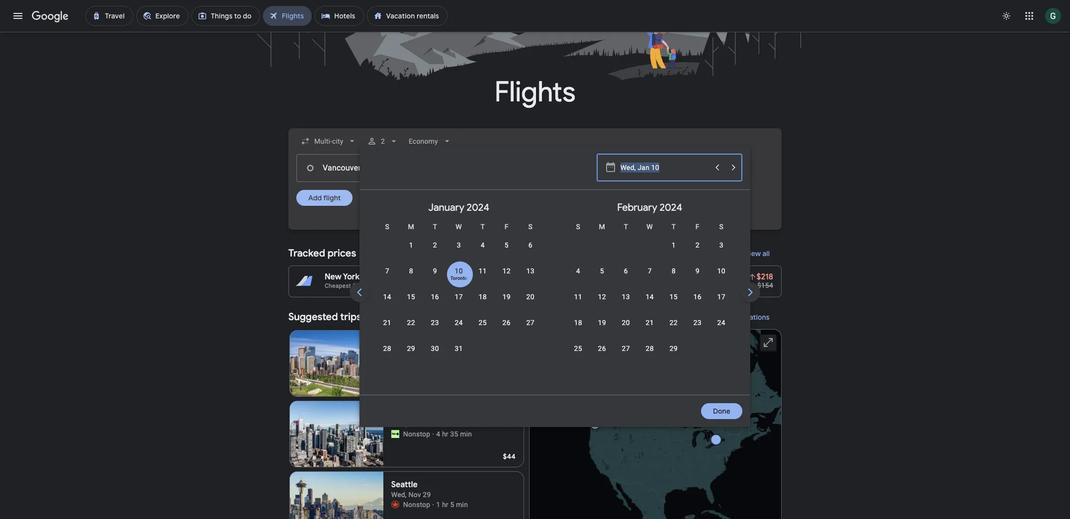 Task type: locate. For each thing, give the bounding box(es) containing it.
row group
[[746, 194, 937, 391]]

1 horizontal spatial 5
[[505, 241, 509, 249]]

1 horizontal spatial 20
[[622, 319, 630, 327]]

min for 1 hr 5 min
[[456, 501, 468, 509]]

2
[[381, 137, 385, 145], [433, 241, 437, 249], [696, 241, 700, 249]]

22 left fri, feb 23 element
[[670, 319, 678, 327]]

18 button up 'sun, feb 25' element
[[566, 318, 590, 342]]

7 left the mon, jan 8 element
[[385, 267, 389, 275]]

to for miami to burbank or los angeles
[[515, 272, 523, 282]]

17 for wed, jan 17 element
[[455, 293, 463, 301]]

10 inside button
[[718, 267, 726, 275]]

10 up toronto
[[455, 267, 463, 275]]

2 24 from the left
[[718, 319, 726, 327]]

2 button for february 2024
[[686, 240, 710, 264]]

1 burbank from the left
[[371, 272, 403, 282]]

0 vertical spatial 5
[[505, 241, 509, 249]]

0 horizontal spatial 8 button
[[399, 266, 423, 290]]

or
[[405, 272, 413, 282], [558, 272, 566, 282]]

1 vertical spatial 11 button
[[566, 292, 590, 316]]

19 right sun, feb 18 element
[[598, 319, 606, 327]]

1 vertical spatial wed,
[[391, 420, 407, 428]]

0 horizontal spatial los
[[414, 272, 427, 282]]

1 vertical spatial 18
[[574, 319, 582, 327]]

0 vertical spatial nonstop
[[403, 430, 430, 438]]

m up mon, feb 5 element
[[599, 223, 605, 231]]

m for february 2024
[[599, 223, 605, 231]]

21 inside february 2024 row group
[[646, 319, 654, 327]]

1 vertical spatial 13 button
[[614, 292, 638, 316]]

mon, feb 26 element
[[598, 344, 606, 354]]

0 horizontal spatial m
[[408, 223, 414, 231]]

19 button
[[495, 292, 519, 316], [590, 318, 614, 342]]

1 nonstop from the top
[[403, 430, 430, 438]]

0 horizontal spatial angeles
[[429, 272, 459, 282]]

13 right fri, jan 12 element
[[527, 267, 535, 275]]

27 button right fri, jan 26 element at the left bottom of the page
[[519, 318, 543, 342]]

13 inside january 2024 'row group'
[[527, 267, 535, 275]]

1 horizontal spatial 12 button
[[590, 292, 614, 316]]

nonstop down nov
[[403, 501, 430, 509]]

1
[[409, 241, 413, 249], [672, 241, 676, 249], [436, 501, 440, 509]]

or inside new york to burbank or los angeles cheapest flight
[[405, 272, 413, 282]]

15 inside february 2024 row group
[[670, 293, 678, 301]]

m up mon, jan 1 element
[[408, 223, 414, 231]]

tue, feb 27 element
[[622, 344, 630, 354]]

2 horizontal spatial 5
[[600, 267, 604, 275]]

1 hr 5 min
[[436, 501, 468, 509]]

8
[[409, 267, 413, 275], [672, 267, 676, 275]]

2 horizontal spatial 4
[[576, 267, 580, 275]]

0 vertical spatial 19
[[503, 293, 511, 301]]

4 left $837
[[576, 267, 580, 275]]

2024 for january 2024
[[467, 201, 489, 214]]

25 for 'sun, feb 25' element
[[574, 345, 582, 353]]

thu, jan 18 element
[[479, 292, 487, 302]]

0 horizontal spatial 17
[[455, 293, 463, 301]]

14
[[383, 293, 391, 301], [646, 293, 654, 301]]

17 down 10 button
[[718, 293, 726, 301]]

22 inside february 2024 row group
[[670, 319, 678, 327]]

2 9 from the left
[[696, 267, 700, 275]]

0 horizontal spatial 21
[[383, 319, 391, 327]]

13 button
[[519, 266, 543, 290], [614, 292, 638, 316]]

24 inside 'row group'
[[455, 319, 463, 327]]

tracked prices region
[[289, 242, 782, 297]]

suggested trips from vancouver
[[289, 311, 438, 323]]

thu, feb 15 element
[[670, 292, 678, 302]]

0 horizontal spatial 23 button
[[423, 318, 447, 342]]

1 horizontal spatial 22 button
[[662, 318, 686, 342]]

1 vertical spatial 18 button
[[566, 318, 590, 342]]

wed, for seattle
[[391, 491, 407, 499]]

16 button up tue, jan 23 element
[[423, 292, 447, 316]]

6 inside january 2024 'row group'
[[529, 241, 533, 249]]

7 button inside february 2024 row group
[[638, 266, 662, 290]]

2 14 from the left
[[646, 293, 654, 301]]

2 21 from the left
[[646, 319, 654, 327]]

1 2 button from the left
[[423, 240, 447, 264]]

17 down toronto
[[455, 293, 463, 301]]

from
[[364, 311, 386, 323]]

2 22 from the left
[[670, 319, 678, 327]]

t up tue, jan 2 element
[[433, 223, 437, 231]]

2 horizontal spatial 1
[[672, 241, 676, 249]]

21 button up wed, feb 28 element
[[638, 318, 662, 342]]

2 2024 from the left
[[660, 201, 683, 214]]

19 inside february 2024 row group
[[598, 319, 606, 327]]

31 button
[[447, 344, 471, 368]]

1 horizontal spatial 24 button
[[710, 318, 734, 342]]

2 burbank from the left
[[525, 272, 556, 282]]

wed,
[[391, 350, 407, 358], [391, 420, 407, 428], [391, 491, 407, 499]]

0 horizontal spatial new
[[325, 272, 342, 282]]

29 inside january 2024 'row group'
[[407, 345, 415, 353]]

3 to from the left
[[698, 272, 706, 282]]

tue, jan 30 element
[[431, 344, 439, 354]]

1 hr from the top
[[442, 430, 449, 438]]

february
[[617, 201, 658, 214]]

3 right fri, feb 2 'element'
[[720, 241, 724, 249]]

2 2 button from the left
[[686, 240, 710, 264]]

29 left '30'
[[407, 345, 415, 353]]

9 button
[[423, 266, 447, 290], [686, 266, 710, 290]]

thu, feb 1 element
[[672, 240, 676, 250]]

grid inside flight search box
[[363, 194, 937, 401]]

1 15 from the left
[[407, 293, 415, 301]]

22 button up thu, feb 29 "element"
[[662, 318, 686, 342]]

22 button
[[399, 318, 423, 342], [662, 318, 686, 342]]

cheapest
[[325, 283, 351, 290]]

7 button up wed, feb 14 element
[[638, 266, 662, 290]]

11 left miami
[[479, 267, 487, 275]]

1 left tue, jan 2 element
[[409, 241, 413, 249]]

7 button
[[375, 266, 399, 290], [638, 266, 662, 290]]

0 horizontal spatial to
[[362, 272, 369, 282]]

0 horizontal spatial 2024
[[467, 201, 489, 214]]

25 button left the mon, feb 26 element
[[566, 344, 590, 368]]

23 button
[[423, 318, 447, 342], [686, 318, 710, 342]]

1 vertical spatial 19
[[598, 319, 606, 327]]

1 3 button from the left
[[447, 240, 471, 264]]

2 16 from the left
[[694, 293, 702, 301]]

0 vertical spatial 18
[[479, 293, 487, 301]]

fri, feb 9 element
[[696, 266, 700, 276]]

26 button right thu, jan 25 element
[[495, 318, 519, 342]]

25 button left fri, jan 26 element at the left bottom of the page
[[471, 318, 495, 342]]

10 inside calgary wed, jan 10
[[422, 350, 430, 358]]

0 vertical spatial wed,
[[391, 350, 407, 358]]

25
[[479, 319, 487, 327], [574, 345, 582, 353]]

9 button up tue, jan 16 element
[[423, 266, 447, 290]]

1 horizontal spatial 2
[[433, 241, 437, 249]]

21 button up sun, jan 28 element
[[375, 318, 399, 342]]

w inside february 2024 row group
[[647, 223, 653, 231]]

2 for january
[[433, 241, 437, 249]]

1 new from the left
[[325, 272, 342, 282]]

0 horizontal spatial burbank
[[371, 272, 403, 282]]

2 14 button from the left
[[638, 292, 662, 316]]

1 wed, from the top
[[391, 350, 407, 358]]

los up sun, feb 11 "element"
[[568, 272, 581, 282]]

1 horizontal spatial 2 button
[[686, 240, 710, 264]]

26 right thu, jan 25 element
[[503, 319, 511, 327]]

0 horizontal spatial 21 button
[[375, 318, 399, 342]]

1 3 from the left
[[457, 241, 461, 249]]

1 29 button from the left
[[399, 344, 423, 368]]

1 horizontal spatial 16
[[694, 293, 702, 301]]

nonstop
[[403, 430, 430, 438], [403, 501, 430, 509]]

7 inside february 2024 row group
[[648, 267, 652, 275]]

12 inside february 2024 row group
[[598, 293, 606, 301]]

vancouver to new york
[[656, 272, 743, 282]]

0 horizontal spatial 11 button
[[471, 266, 495, 290]]

york inside new york to burbank or los angeles cheapest flight
[[343, 272, 360, 282]]

s up sat, jan 6 element
[[528, 223, 533, 231]]

9 button inside january 2024 'row group'
[[423, 266, 447, 290]]

$154
[[757, 282, 774, 290]]

14 left thu, feb 15 element
[[646, 293, 654, 301]]

2 horizontal spatial to
[[698, 272, 706, 282]]

15
[[407, 293, 415, 301], [670, 293, 678, 301]]

burbank up sat, jan 20 element
[[525, 272, 556, 282]]

or up mon, jan 15 element
[[405, 272, 413, 282]]

23 button right 'thu, feb 22' "element"
[[686, 318, 710, 342]]

16 down vancouver to new york
[[694, 293, 702, 301]]

thu, feb 29 element
[[670, 344, 678, 354]]

1 horizontal spatial 19 button
[[590, 318, 614, 342]]

27 right the mon, feb 26 element
[[622, 345, 630, 353]]

row containing 18
[[566, 313, 734, 342]]

26 for fri, jan 26 element at the left bottom of the page
[[503, 319, 511, 327]]

los
[[414, 272, 427, 282], [568, 272, 581, 282]]

york
[[343, 272, 360, 282], [727, 272, 743, 282]]

2 new from the left
[[708, 272, 725, 282]]

1 button
[[399, 240, 423, 264], [662, 240, 686, 264]]

26
[[503, 319, 511, 327], [598, 345, 606, 353]]

new
[[325, 272, 342, 282], [708, 272, 725, 282]]

27 inside february 2024 row group
[[622, 345, 630, 353]]

26 inside february 2024 row group
[[598, 345, 606, 353]]

Departure text field
[[621, 154, 709, 181], [620, 155, 708, 182]]

 image
[[432, 500, 434, 510]]

19 for fri, jan 19 element
[[503, 293, 511, 301]]

None field
[[296, 132, 361, 150], [405, 132, 456, 150], [296, 132, 361, 150], [405, 132, 456, 150]]

2 or from the left
[[558, 272, 566, 282]]

sun, jan 14 element
[[383, 292, 391, 302]]

vancouver inside tracked prices region
[[656, 272, 696, 282]]

1 to from the left
[[362, 272, 369, 282]]

0 horizontal spatial york
[[343, 272, 360, 282]]

air canada image
[[391, 501, 399, 509]]

mon, feb 12 element
[[598, 292, 606, 302]]

wed, jan 24 element
[[455, 318, 463, 328]]

w down the february 2024 in the right of the page
[[647, 223, 653, 231]]

29 for thu, feb 29 "element"
[[670, 345, 678, 353]]

9 inside january 2024 'row group'
[[433, 267, 437, 275]]

23 inside february 2024 row group
[[694, 319, 702, 327]]

10
[[455, 267, 463, 275], [718, 267, 726, 275], [422, 350, 430, 358]]

0 horizontal spatial 27 button
[[519, 318, 543, 342]]

2 8 button from the left
[[662, 266, 686, 290]]

0 horizontal spatial 12 button
[[495, 266, 519, 290]]

next image
[[739, 281, 762, 304]]

wed, jan 10, departure date. element
[[455, 266, 463, 276]]

fri, feb 23 element
[[694, 318, 702, 328]]

19
[[503, 293, 511, 301], [598, 319, 606, 327]]

to left 10 button
[[698, 272, 706, 282]]

previous image
[[348, 281, 371, 304]]

26 inside january 2024 'row group'
[[503, 319, 511, 327]]

2 28 button from the left
[[638, 344, 662, 368]]

vancouver down mon, jan 15 element
[[388, 311, 438, 323]]

or left sun, feb 4 element
[[558, 272, 566, 282]]

29 right nov
[[423, 491, 431, 499]]

9 inside february 2024 row group
[[696, 267, 700, 275]]

0 horizontal spatial 1
[[409, 241, 413, 249]]

5
[[505, 241, 509, 249], [600, 267, 604, 275], [450, 501, 454, 509]]

toronto
[[450, 276, 467, 281]]

change appearance image
[[995, 4, 1019, 28]]

14 inside january 2024 'row group'
[[383, 293, 391, 301]]

2024 inside row group
[[660, 201, 683, 214]]

2 button up tue, jan 9 element
[[423, 240, 447, 264]]

12 button up fri, jan 19 element
[[495, 266, 519, 290]]

35
[[450, 430, 458, 438]]

11 button up sun, feb 18 element
[[566, 292, 590, 316]]

2 8 from the left
[[672, 267, 676, 275]]

1 9 from the left
[[433, 267, 437, 275]]

sun, jan 21 element
[[383, 318, 391, 328]]

0 horizontal spatial 28 button
[[375, 344, 399, 368]]

more info image
[[432, 272, 442, 282]]

2 23 from the left
[[694, 319, 702, 327]]

new up cheapest
[[325, 272, 342, 282]]

8 inside january 2024 'row group'
[[409, 267, 413, 275]]

24
[[455, 319, 463, 327], [718, 319, 726, 327]]

218 US dollars text field
[[757, 272, 774, 282]]

2 inside february 2024 row group
[[696, 241, 700, 249]]

1 1 button from the left
[[399, 240, 423, 264]]

1 vertical spatial 6
[[624, 267, 628, 275]]

0 vertical spatial min
[[460, 430, 472, 438]]

4 button up sun, feb 11 "element"
[[566, 266, 590, 290]]

suggested
[[289, 311, 338, 323]]

0 horizontal spatial 19
[[503, 293, 511, 301]]

2 3 button from the left
[[710, 240, 734, 264]]

row
[[399, 232, 543, 264], [662, 232, 734, 264], [375, 262, 543, 290], [566, 262, 734, 290], [375, 288, 543, 316], [566, 288, 734, 316], [375, 313, 543, 342], [566, 313, 734, 342], [375, 339, 471, 368], [566, 339, 686, 368]]

21 inside january 2024 'row group'
[[383, 319, 391, 327]]

los right the mon, jan 8 element
[[414, 272, 427, 282]]

1 t from the left
[[433, 223, 437, 231]]

20 button up sat, jan 27 element on the bottom left of the page
[[519, 292, 543, 316]]

2 button
[[363, 129, 403, 153]]

11 inside february 2024 row group
[[574, 293, 582, 301]]

3 right tue, jan 2 element
[[457, 241, 461, 249]]

1 24 from the left
[[455, 319, 463, 327]]

1 vertical spatial flight
[[353, 283, 367, 290]]

1 angeles from the left
[[429, 272, 459, 282]]

1 button up the mon, jan 8 element
[[399, 240, 423, 264]]

4 s from the left
[[720, 223, 724, 231]]

12 down 837 us dollars text box on the right bottom
[[598, 293, 606, 301]]

10 right fri, feb 9 element
[[718, 267, 726, 275]]

3 button
[[447, 240, 471, 264], [710, 240, 734, 264]]

4 inside suggested trips from vancouver region
[[436, 430, 440, 438]]

4 inside january 2024 'row group'
[[481, 241, 485, 249]]

trips
[[340, 311, 362, 323]]

0 horizontal spatial 6
[[529, 241, 533, 249]]

9
[[433, 267, 437, 275], [696, 267, 700, 275]]

3 s from the left
[[576, 223, 580, 231]]

11 button up thu, jan 18 element
[[471, 266, 495, 290]]

1 button up thu, feb 8 element
[[662, 240, 686, 264]]

3 t from the left
[[624, 223, 628, 231]]

1 23 from the left
[[431, 319, 439, 327]]

11 inside january 2024 'row group'
[[479, 267, 487, 275]]

1 horizontal spatial angeles
[[583, 272, 613, 282]]

seattle
[[391, 480, 418, 490]]

21 left 'thu, feb 22' "element"
[[646, 319, 654, 327]]

10 left tue, jan 30 element at bottom
[[422, 350, 430, 358]]

18 inside february 2024 row group
[[574, 319, 582, 327]]

1 vertical spatial 20
[[622, 319, 630, 327]]

24 inside row group
[[718, 319, 726, 327]]

s up the sat, feb 3 element at right top
[[720, 223, 724, 231]]

row containing 25
[[566, 339, 686, 368]]

14 button up the wed, feb 21 "element"
[[638, 292, 662, 316]]

1 horizontal spatial 6
[[624, 267, 628, 275]]

wed, jan 17 element
[[455, 292, 463, 302]]

mon, jan 15 element
[[407, 292, 415, 302]]

17 button up sat, feb 24 'element'
[[710, 292, 734, 316]]

16 inside january 2024 'row group'
[[431, 293, 439, 301]]

15 button up 'thu, feb 22' "element"
[[662, 292, 686, 316]]

18 for thu, jan 18 element
[[479, 293, 487, 301]]

More info text field
[[432, 272, 442, 285]]

14 button
[[375, 292, 399, 316], [638, 292, 662, 316]]

thu, feb 22 element
[[670, 318, 678, 328]]

fri, jan 5 element
[[505, 240, 509, 250]]

2 23 button from the left
[[686, 318, 710, 342]]

2024
[[467, 201, 489, 214], [660, 201, 683, 214]]

11 left the mon, feb 12 element
[[574, 293, 582, 301]]

24 for wed, jan 24 "element" on the bottom left of page
[[455, 319, 463, 327]]

thu, jan 25 element
[[479, 318, 487, 328]]

9 button inside february 2024 row group
[[686, 266, 710, 290]]

jan
[[409, 350, 420, 358]]

1 horizontal spatial m
[[599, 223, 605, 231]]

2024 right the february
[[660, 201, 683, 214]]

18
[[479, 293, 487, 301], [574, 319, 582, 327]]

1 horizontal spatial 1
[[436, 501, 440, 509]]

5 button
[[495, 240, 519, 264], [590, 266, 614, 290]]

4 inside february 2024 row group
[[576, 267, 580, 275]]

3 inside february 2024 row group
[[720, 241, 724, 249]]

0 horizontal spatial 8
[[409, 267, 413, 275]]

25 button
[[471, 318, 495, 342], [566, 344, 590, 368]]

2 15 from the left
[[670, 293, 678, 301]]

1 vertical spatial 25 button
[[566, 344, 590, 368]]

0 vertical spatial 20
[[527, 293, 535, 301]]

4 for 4 hr 35 min
[[436, 430, 440, 438]]

1 8 from the left
[[409, 267, 413, 275]]

2 angeles from the left
[[583, 272, 613, 282]]

angeles
[[429, 272, 459, 282], [583, 272, 613, 282]]

0 horizontal spatial 2 button
[[423, 240, 447, 264]]

1 horizontal spatial 19
[[598, 319, 606, 327]]

angeles inside new york to burbank or los angeles cheapest flight
[[429, 272, 459, 282]]

m inside january 2024 'row group'
[[408, 223, 414, 231]]

2 28 from the left
[[646, 345, 654, 353]]

flair airlines image
[[391, 430, 399, 438]]

44 US dollars text field
[[503, 452, 516, 461]]

row containing 7
[[375, 262, 543, 290]]

1 2024 from the left
[[467, 201, 489, 214]]

sat, feb 3 element
[[720, 240, 724, 250]]

4 for sun, feb 4 element
[[576, 267, 580, 275]]

2 21 button from the left
[[638, 318, 662, 342]]

22 for mon, jan 22 element
[[407, 319, 415, 327]]

0 horizontal spatial 15 button
[[399, 292, 423, 316]]

2 17 from the left
[[718, 293, 726, 301]]

sun, feb 11 element
[[574, 292, 582, 302]]

4
[[481, 241, 485, 249], [576, 267, 580, 275], [436, 430, 440, 438]]

hr
[[442, 430, 449, 438], [442, 501, 449, 509]]

w for january
[[456, 223, 462, 231]]

wed, jan 3 element
[[457, 240, 461, 250]]

0 horizontal spatial 14
[[383, 293, 391, 301]]

1 17 button from the left
[[447, 292, 471, 316]]

18 button up thu, jan 25 element
[[471, 292, 495, 316]]

1 vertical spatial hr
[[442, 501, 449, 509]]

0 horizontal spatial 7 button
[[375, 266, 399, 290]]

wed, inside calgary wed, jan 10
[[391, 350, 407, 358]]

14 down new york to burbank or los angeles cheapest flight
[[383, 293, 391, 301]]

 image
[[432, 429, 434, 439]]

2 f from the left
[[696, 223, 700, 231]]

16
[[431, 293, 439, 301], [694, 293, 702, 301]]

0 horizontal spatial 12
[[503, 267, 511, 275]]

13 button up tue, feb 20 element
[[614, 292, 638, 316]]

fri, jan 19 element
[[503, 292, 511, 302]]

23 inside january 2024 'row group'
[[431, 319, 439, 327]]

17 inside february 2024 row group
[[718, 293, 726, 301]]

26 right 'sun, feb 25' element
[[598, 345, 606, 353]]

m inside february 2024 row group
[[599, 223, 605, 231]]

nonstop down the feb
[[403, 430, 430, 438]]

to left sun, jan 7 element
[[362, 272, 369, 282]]

25 inside february 2024 row group
[[574, 345, 582, 353]]

24 right tue, jan 23 element
[[455, 319, 463, 327]]

3 inside january 2024 'row group'
[[457, 241, 461, 249]]

1 los from the left
[[414, 272, 427, 282]]

1 9 button from the left
[[423, 266, 447, 290]]

1 14 from the left
[[383, 293, 391, 301]]

mon, jan 8 element
[[409, 266, 413, 276]]

28 inside february 2024 row group
[[646, 345, 654, 353]]

2024 inside 'row group'
[[467, 201, 489, 214]]

2 7 button from the left
[[638, 266, 662, 290]]

1 15 button from the left
[[399, 292, 423, 316]]

1 16 button from the left
[[423, 292, 447, 316]]

6 inside february 2024 row group
[[624, 267, 628, 275]]

0 horizontal spatial 3 button
[[447, 240, 471, 264]]

1 vertical spatial min
[[456, 501, 468, 509]]

25 left the mon, feb 26 element
[[574, 345, 582, 353]]

1 horizontal spatial f
[[696, 223, 700, 231]]

26 button
[[495, 318, 519, 342], [590, 344, 614, 368]]

tue, feb 20 element
[[622, 318, 630, 328]]

wed, feb 7
[[391, 420, 426, 428]]

1 horizontal spatial 6 button
[[614, 266, 638, 290]]

7 inside january 2024 'row group'
[[385, 267, 389, 275]]

25 inside january 2024 'row group'
[[479, 319, 487, 327]]

1 inside february 2024 row group
[[672, 241, 676, 249]]

9 button up fri, feb 16 element
[[686, 266, 710, 290]]

t up thu, jan 4 element
[[481, 223, 485, 231]]

17 button up wed, jan 24 "element" on the bottom left of page
[[447, 292, 471, 316]]

2 horizontal spatial 2
[[696, 241, 700, 249]]

1 22 from the left
[[407, 319, 415, 327]]

16 for fri, feb 16 element
[[694, 293, 702, 301]]

28 right tue, feb 27 element
[[646, 345, 654, 353]]

1 f from the left
[[505, 223, 509, 231]]

4 button
[[471, 240, 495, 264], [566, 266, 590, 290]]

flight right add
[[323, 194, 341, 202]]

flight inside new york to burbank or los angeles cheapest flight
[[353, 283, 367, 290]]

grid containing january 2024
[[363, 194, 937, 401]]

17 inside january 2024 'row group'
[[455, 293, 463, 301]]

1 w from the left
[[456, 223, 462, 231]]

thu, jan 11 element
[[479, 266, 487, 276]]

t up thu, feb 1 element on the right
[[672, 223, 676, 231]]

york up cheapest
[[343, 272, 360, 282]]

30 button
[[423, 344, 447, 368]]

2024 right january
[[467, 201, 489, 214]]

wed, feb 14 element
[[646, 292, 654, 302]]

row containing 11
[[566, 288, 734, 316]]

22 button up mon, jan 29 element
[[399, 318, 423, 342]]

15 left fri, feb 16 element
[[670, 293, 678, 301]]

1 7 button from the left
[[375, 266, 399, 290]]

wed, inside seattle wed, nov 29
[[391, 491, 407, 499]]

1 horizontal spatial 14 button
[[638, 292, 662, 316]]

2 inside january 2024 'row group'
[[433, 241, 437, 249]]

search button
[[509, 219, 562, 239]]

8 left tue, jan 9 element
[[409, 267, 413, 275]]

wed, up flair airlines icon
[[391, 420, 407, 428]]

7
[[385, 267, 389, 275], [648, 267, 652, 275], [422, 420, 426, 428]]

5 inside january 2024 'row group'
[[505, 241, 509, 249]]

1 17 from the left
[[455, 293, 463, 301]]

16 for tue, jan 16 element
[[431, 293, 439, 301]]

5 inside suggested trips from vancouver region
[[450, 501, 454, 509]]

$837
[[590, 272, 608, 282]]

w inside january 2024 'row group'
[[456, 223, 462, 231]]

3
[[457, 241, 461, 249], [720, 241, 724, 249]]

6 right mon, feb 5 element
[[624, 267, 628, 275]]

28 for wed, feb 28 element
[[646, 345, 654, 353]]

5 for fri, jan 5 element
[[505, 241, 509, 249]]

5 inside february 2024 row group
[[600, 267, 604, 275]]

f up fri, feb 2 'element'
[[696, 223, 700, 231]]

2 16 button from the left
[[686, 292, 710, 316]]

27 right fri, jan 26 element at the left bottom of the page
[[527, 319, 535, 327]]

1 horizontal spatial flight
[[353, 283, 367, 290]]

2 15 button from the left
[[662, 292, 686, 316]]

row containing 21
[[375, 313, 543, 342]]

28 inside january 2024 'row group'
[[383, 345, 391, 353]]

29
[[407, 345, 415, 353], [670, 345, 678, 353], [423, 491, 431, 499]]

17 for sat, feb 17 'element'
[[718, 293, 726, 301]]

5 button up fri, jan 12 element
[[495, 240, 519, 264]]

0 vertical spatial 19 button
[[495, 292, 519, 316]]

0 horizontal spatial 6 button
[[519, 240, 543, 264]]

2024 for february 2024
[[660, 201, 683, 214]]

2 1 button from the left
[[662, 240, 686, 264]]

8 for thu, feb 8 element
[[672, 267, 676, 275]]

sat, jan 6 element
[[529, 240, 533, 250]]

1 horizontal spatial 28
[[646, 345, 654, 353]]

2 button up fri, feb 9 element
[[686, 240, 710, 264]]

min
[[460, 430, 472, 438], [456, 501, 468, 509]]

1 horizontal spatial york
[[727, 272, 743, 282]]

w
[[456, 223, 462, 231], [647, 223, 653, 231]]

nonstop for 4 hr 35 min
[[403, 430, 430, 438]]

2 wed, from the top
[[391, 420, 407, 428]]

1 inside january 2024 'row group'
[[409, 241, 413, 249]]

los inside new york to burbank or los angeles cheapest flight
[[414, 272, 427, 282]]

f for january 2024
[[505, 223, 509, 231]]

grid
[[363, 194, 937, 401]]

f inside row group
[[696, 223, 700, 231]]

22 inside january 2024 'row group'
[[407, 319, 415, 327]]

3 wed, from the top
[[391, 491, 407, 499]]

27 button
[[519, 318, 543, 342], [614, 344, 638, 368]]

1 vertical spatial 6 button
[[614, 266, 638, 290]]

t
[[433, 223, 437, 231], [481, 223, 485, 231], [624, 223, 628, 231], [672, 223, 676, 231]]

10 inside 10 toronto
[[455, 267, 463, 275]]

22 for 'thu, feb 22' "element"
[[670, 319, 678, 327]]

15 inside january 2024 'row group'
[[407, 293, 415, 301]]

6
[[529, 241, 533, 249], [624, 267, 628, 275]]

0 horizontal spatial vancouver
[[388, 311, 438, 323]]

1 york from the left
[[343, 272, 360, 282]]

12 inside january 2024 'row group'
[[503, 267, 511, 275]]

28 button
[[375, 344, 399, 368], [638, 344, 662, 368]]

4 for thu, jan 4 element
[[481, 241, 485, 249]]

1 22 button from the left
[[399, 318, 423, 342]]

burbank
[[371, 272, 403, 282], [525, 272, 556, 282]]

1 or from the left
[[405, 272, 413, 282]]

suggested trips from vancouver region
[[289, 305, 782, 519]]

8 button
[[399, 266, 423, 290], [662, 266, 686, 290]]

28
[[383, 345, 391, 353], [646, 345, 654, 353]]

t down the february
[[624, 223, 628, 231]]

1 16 from the left
[[431, 293, 439, 301]]

0 vertical spatial hr
[[442, 430, 449, 438]]

2 9 button from the left
[[686, 266, 710, 290]]

4 left fri, jan 5 element
[[481, 241, 485, 249]]

1 vertical spatial 27 button
[[614, 344, 638, 368]]

1 horizontal spatial 14
[[646, 293, 654, 301]]

21 button
[[375, 318, 399, 342], [638, 318, 662, 342]]

flight inside add flight button
[[323, 194, 341, 202]]

7 button up 'sun, jan 14' element
[[375, 266, 399, 290]]

14 inside february 2024 row group
[[646, 293, 654, 301]]

sat, jan 20 element
[[527, 292, 535, 302]]

13 right the mon, feb 12 element
[[622, 293, 630, 301]]

0 horizontal spatial 25 button
[[471, 318, 495, 342]]

26 for the mon, feb 26 element
[[598, 345, 606, 353]]

1 button for february 2024
[[662, 240, 686, 264]]

6 down search button
[[529, 241, 533, 249]]

20 inside 'row group'
[[527, 293, 535, 301]]

13 for the tue, feb 13 'element'
[[622, 293, 630, 301]]

2 to from the left
[[515, 272, 523, 282]]

2 24 button from the left
[[710, 318, 734, 342]]

fri, feb 16 element
[[694, 292, 702, 302]]

sat, jan 27 element
[[527, 318, 535, 328]]

0 horizontal spatial 20
[[527, 293, 535, 301]]

2 w from the left
[[647, 223, 653, 231]]

2 3 from the left
[[720, 241, 724, 249]]

0 horizontal spatial 4 button
[[471, 240, 495, 264]]

2 m from the left
[[599, 223, 605, 231]]

18 left the mon, feb 19 element
[[574, 319, 582, 327]]

12 for fri, jan 12 element
[[503, 267, 511, 275]]

19 button up the mon, feb 26 element
[[590, 318, 614, 342]]

1 for january 2024
[[409, 241, 413, 249]]

29 inside february 2024 row group
[[670, 345, 678, 353]]

837 US dollars text field
[[590, 272, 608, 282]]

26 button right 'sun, feb 25' element
[[590, 344, 614, 368]]

0 horizontal spatial 17 button
[[447, 292, 471, 316]]

1 vertical spatial 5 button
[[590, 266, 614, 290]]

1 m from the left
[[408, 223, 414, 231]]

8 inside february 2024 row group
[[672, 267, 676, 275]]

0 horizontal spatial 13
[[527, 267, 535, 275]]

1 vertical spatial 4 button
[[566, 266, 590, 290]]

20 inside row group
[[622, 319, 630, 327]]

23 button up tue, jan 30 element at bottom
[[423, 318, 447, 342]]

1 horizontal spatial 26
[[598, 345, 606, 353]]

15 button
[[399, 292, 423, 316], [662, 292, 686, 316]]

23 left explore
[[694, 319, 702, 327]]

0 vertical spatial 11
[[479, 267, 487, 275]]

to
[[362, 272, 369, 282], [515, 272, 523, 282], [698, 272, 706, 282]]

1 21 from the left
[[383, 319, 391, 327]]

wed, jan 31 element
[[455, 344, 463, 354]]

16 button
[[423, 292, 447, 316], [686, 292, 710, 316]]

0 horizontal spatial 2
[[381, 137, 385, 145]]

0 horizontal spatial 29
[[407, 345, 415, 353]]

7 for sun, jan 7 element
[[385, 267, 389, 275]]

21 for the wed, feb 21 "element"
[[646, 319, 654, 327]]

1 left fri, feb 2 'element'
[[672, 241, 676, 249]]

19 inside january 2024 'row group'
[[503, 293, 511, 301]]

f
[[505, 223, 509, 231], [696, 223, 700, 231]]

1 horizontal spatial 28 button
[[638, 344, 662, 368]]

0 horizontal spatial w
[[456, 223, 462, 231]]

tue, jan 16 element
[[431, 292, 439, 302]]

13 inside february 2024 row group
[[622, 293, 630, 301]]

29 inside seattle wed, nov 29
[[423, 491, 431, 499]]

explore destinations
[[703, 313, 770, 322]]

wed, feb 28 element
[[646, 344, 654, 354]]

6 button up sat, jan 13 element
[[519, 240, 543, 264]]

0 horizontal spatial 20 button
[[519, 292, 543, 316]]

f inside january 2024 'row group'
[[505, 223, 509, 231]]

1 14 button from the left
[[375, 292, 399, 316]]

2 nonstop from the top
[[403, 501, 430, 509]]

mon, feb 5 element
[[600, 266, 604, 276]]

1 vertical spatial 13
[[622, 293, 630, 301]]

0 vertical spatial 4
[[481, 241, 485, 249]]

1 28 from the left
[[383, 345, 391, 353]]

vancouver
[[656, 272, 696, 282], [388, 311, 438, 323]]

27 inside january 2024 'row group'
[[527, 319, 535, 327]]

new inside new york to burbank or los angeles cheapest flight
[[325, 272, 342, 282]]

18 inside january 2024 'row group'
[[479, 293, 487, 301]]

january 2024
[[428, 201, 489, 214]]

2 button for january 2024
[[423, 240, 447, 264]]

11
[[479, 267, 487, 275], [574, 293, 582, 301]]

sat, jan 13 element
[[527, 266, 535, 276]]

16 inside february 2024 row group
[[694, 293, 702, 301]]

28 for sun, jan 28 element
[[383, 345, 391, 353]]

2 hr from the top
[[442, 501, 449, 509]]

tue, jan 2 element
[[433, 240, 437, 250]]

0 horizontal spatial 16 button
[[423, 292, 447, 316]]

s up sun, jan 7 element
[[385, 223, 389, 231]]



Task type: describe. For each thing, give the bounding box(es) containing it.
10 for 10 toronto
[[455, 267, 463, 275]]

1 8 button from the left
[[399, 266, 423, 290]]

done
[[713, 407, 731, 416]]

wed, feb 21 element
[[646, 318, 654, 328]]

2 inside 2 popup button
[[381, 137, 385, 145]]

2 s from the left
[[528, 223, 533, 231]]

$44
[[503, 452, 516, 461]]

sat, feb 24 element
[[718, 318, 726, 328]]

add flight button
[[296, 190, 353, 206]]

2 17 button from the left
[[710, 292, 734, 316]]

2 t from the left
[[481, 223, 485, 231]]

1 horizontal spatial 4 button
[[566, 266, 590, 290]]

154 US dollars text field
[[757, 282, 774, 290]]

7 for wed, feb 7 element
[[648, 267, 652, 275]]

19 for the mon, feb 19 element
[[598, 319, 606, 327]]

explore
[[703, 313, 728, 322]]

f for february 2024
[[696, 223, 700, 231]]

sat, feb 17 element
[[718, 292, 726, 302]]

23 for fri, feb 23 element
[[694, 319, 702, 327]]

1 s from the left
[[385, 223, 389, 231]]

1 horizontal spatial 11 button
[[566, 292, 590, 316]]

7 button inside january 2024 'row group'
[[375, 266, 399, 290]]

13 for sat, jan 13 element
[[527, 267, 535, 275]]

9 for fri, feb 9 element
[[696, 267, 700, 275]]

14 for 'sun, jan 14' element
[[383, 293, 391, 301]]

10 button
[[710, 266, 734, 290]]

12 for the mon, feb 12 element
[[598, 293, 606, 301]]

7 inside suggested trips from vancouver region
[[422, 420, 426, 428]]

nov
[[409, 491, 421, 499]]

to inside new york to burbank or los angeles cheapest flight
[[362, 272, 369, 282]]

row containing 4
[[566, 262, 734, 290]]

1 for february 2024
[[672, 241, 676, 249]]

21 for sun, jan 21 element
[[383, 319, 391, 327]]

1 horizontal spatial 13 button
[[614, 292, 638, 316]]

mon, jan 29 element
[[407, 344, 415, 354]]

1 vertical spatial 19 button
[[590, 318, 614, 342]]

sun, feb 25 element
[[574, 344, 582, 354]]

fri, jan 26 element
[[503, 318, 511, 328]]

15 for mon, jan 15 element
[[407, 293, 415, 301]]

0 vertical spatial 20 button
[[519, 292, 543, 316]]

4 hr 35 min
[[436, 430, 472, 438]]

sun, jan 28 element
[[383, 344, 391, 354]]

january 2024 row group
[[363, 194, 554, 391]]

fri, jan 12 element
[[503, 266, 511, 276]]

0 vertical spatial 6 button
[[519, 240, 543, 264]]

burbank inside new york to burbank or los angeles cheapest flight
[[371, 272, 403, 282]]

2 for february
[[696, 241, 700, 249]]

1 vertical spatial 26 button
[[590, 344, 614, 368]]

wed, for calgary
[[391, 350, 407, 358]]

0 vertical spatial 12 button
[[495, 266, 519, 290]]

feb
[[409, 420, 420, 428]]

sun, jan 7 element
[[385, 266, 389, 276]]

mon, jan 22 element
[[407, 318, 415, 328]]

nonstop for 1 hr 5 min
[[403, 501, 430, 509]]

1 button for january 2024
[[399, 240, 423, 264]]

all
[[763, 249, 770, 258]]

1 inside suggested trips from vancouver region
[[436, 501, 440, 509]]

8 for the mon, jan 8 element
[[409, 267, 413, 275]]

0 horizontal spatial 19 button
[[495, 292, 519, 316]]

27 for tue, feb 27 element
[[622, 345, 630, 353]]

0 horizontal spatial 5 button
[[495, 240, 519, 264]]

row containing 28
[[375, 339, 471, 368]]

add
[[308, 194, 322, 202]]

15 for thu, feb 15 element
[[670, 293, 678, 301]]

1 horizontal spatial 5 button
[[590, 266, 614, 290]]

 image inside suggested trips from vancouver region
[[432, 500, 434, 510]]

18 for sun, feb 18 element
[[574, 319, 582, 327]]

 image inside suggested trips from vancouver region
[[432, 429, 434, 439]]

seattle wed, nov 29
[[391, 480, 431, 499]]

to for vancouver to new york
[[698, 272, 706, 282]]

29 for mon, jan 29 element
[[407, 345, 415, 353]]

february 2024 row group
[[554, 194, 746, 391]]

10 for 10
[[718, 267, 726, 275]]

23 for tue, jan 23 element
[[431, 319, 439, 327]]

1 24 button from the left
[[447, 318, 471, 342]]

sat, feb 10 element
[[718, 266, 726, 276]]

view
[[745, 249, 761, 258]]

vancouver inside region
[[388, 311, 438, 323]]

m for january 2024
[[408, 223, 414, 231]]

sun, feb 18 element
[[574, 318, 582, 328]]

2 york from the left
[[727, 272, 743, 282]]

27 for sat, jan 27 element on the bottom left of the page
[[527, 319, 535, 327]]

25 for thu, jan 25 element
[[479, 319, 487, 327]]

0 vertical spatial 26 button
[[495, 318, 519, 342]]

fri, feb 2 element
[[696, 240, 700, 250]]

search
[[531, 224, 554, 233]]

1 21 button from the left
[[375, 318, 399, 342]]

14 for wed, feb 14 element
[[646, 293, 654, 301]]

0 vertical spatial 4 button
[[471, 240, 495, 264]]

3 button for february 2024
[[710, 240, 734, 264]]

Flight search field
[[281, 128, 937, 427]]

30
[[431, 345, 439, 353]]

hr for 1
[[442, 501, 449, 509]]

6 for the tue, feb 6 element
[[624, 267, 628, 275]]

20 for tue, feb 20 element
[[622, 319, 630, 327]]

20 for sat, jan 20 element
[[527, 293, 535, 301]]

5 for mon, feb 5 element
[[600, 267, 604, 275]]

w for february
[[647, 223, 653, 231]]

tue, feb 6 element
[[624, 266, 628, 276]]

calgary wed, jan 10
[[391, 339, 430, 358]]

view all
[[745, 249, 770, 258]]

9 for tue, jan 9 element
[[433, 267, 437, 275]]

0 horizontal spatial 13 button
[[519, 266, 543, 290]]

1 horizontal spatial 18 button
[[566, 318, 590, 342]]

tue, feb 13 element
[[622, 292, 630, 302]]

miami to burbank or los angeles
[[491, 272, 613, 282]]

3 for january 2024
[[457, 241, 461, 249]]

miami
[[491, 272, 513, 282]]

mon, feb 19 element
[[598, 318, 606, 328]]

row containing 14
[[375, 288, 543, 316]]

tracked prices
[[289, 247, 356, 260]]

1 horizontal spatial 20 button
[[614, 318, 638, 342]]

6 for sat, jan 6 element
[[529, 241, 533, 249]]

1 28 button from the left
[[375, 344, 399, 368]]

2 29 button from the left
[[662, 344, 686, 368]]

$218
[[757, 272, 774, 282]]

prices
[[328, 247, 356, 260]]

calgary
[[391, 339, 421, 349]]

31
[[455, 345, 463, 353]]

min for 4 hr 35 min
[[460, 430, 472, 438]]

hr for 4
[[442, 430, 449, 438]]

11 for thu, jan 11 element in the bottom of the page
[[479, 267, 487, 275]]

tracked
[[289, 247, 325, 260]]

thu, feb 8 element
[[672, 266, 676, 276]]

flights
[[495, 75, 576, 110]]

4 t from the left
[[672, 223, 676, 231]]

february 2024
[[617, 201, 683, 214]]

2 22 button from the left
[[662, 318, 686, 342]]

explore destinations button
[[691, 305, 782, 329]]

3 button for january 2024
[[447, 240, 471, 264]]

2 los from the left
[[568, 272, 581, 282]]

mon, jan 1 element
[[409, 240, 413, 250]]

11 for sun, feb 11 "element"
[[574, 293, 582, 301]]

thu, jan 4 element
[[481, 240, 485, 250]]

1 horizontal spatial 27 button
[[614, 344, 638, 368]]

done button
[[701, 403, 743, 419]]

tue, jan 9 element
[[433, 266, 437, 276]]

wed, feb 7 element
[[648, 266, 652, 276]]

sun, feb 4 element
[[576, 266, 580, 276]]

main menu image
[[12, 10, 24, 22]]

1 23 button from the left
[[423, 318, 447, 342]]

0 vertical spatial 18 button
[[471, 292, 495, 316]]

add flight
[[308, 194, 341, 202]]

3 for february 2024
[[720, 241, 724, 249]]

destinations
[[729, 313, 770, 322]]

new york to burbank or los angeles cheapest flight
[[325, 272, 459, 290]]

january
[[428, 201, 465, 214]]

10 toronto
[[450, 267, 467, 281]]

24 for sat, feb 24 'element'
[[718, 319, 726, 327]]

tue, jan 23 element
[[431, 318, 439, 328]]



Task type: vqa. For each thing, say whether or not it's contained in the screenshot.
first 2024 from left
yes



